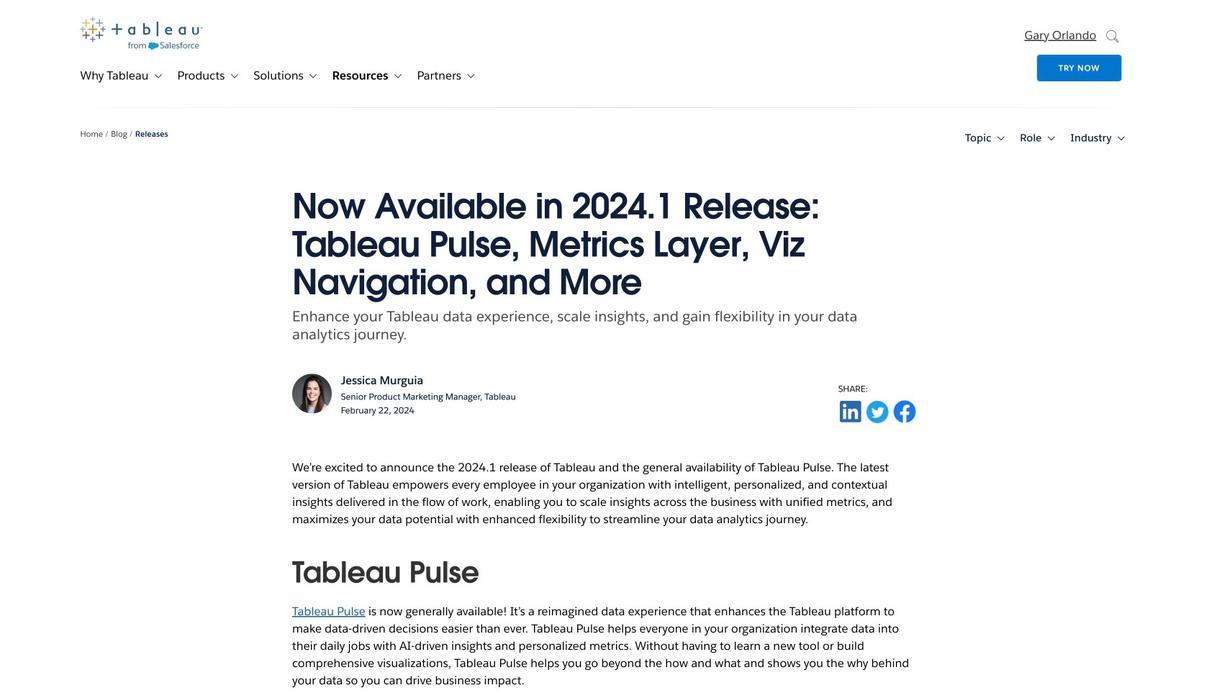 Task type: describe. For each thing, give the bounding box(es) containing it.
tableau, from salesforce image
[[80, 17, 203, 50]]

navigation inside main element
[[917, 20, 1122, 84]]

jessica murguia image
[[292, 374, 332, 414]]

facebook image
[[894, 400, 917, 423]]

linkedin image
[[839, 401, 863, 423]]

twitter image
[[866, 401, 891, 423]]



Task type: locate. For each thing, give the bounding box(es) containing it.
0 vertical spatial menu toggle image
[[306, 69, 319, 82]]

menu toggle image
[[306, 69, 319, 82], [1114, 131, 1127, 144]]

main element
[[47, 0, 1163, 107]]

menu toggle image
[[151, 69, 164, 82], [227, 69, 240, 82], [391, 69, 404, 82], [464, 69, 477, 82], [994, 131, 1007, 144], [1045, 131, 1058, 144]]

0 horizontal spatial menu toggle image
[[306, 69, 319, 82]]

menu toggle image inside main element
[[306, 69, 319, 82]]

navigation
[[917, 20, 1122, 84]]

1 vertical spatial menu toggle image
[[1114, 131, 1127, 144]]

1 horizontal spatial menu toggle image
[[1114, 131, 1127, 144]]



Task type: vqa. For each thing, say whether or not it's contained in the screenshot.
Facebook image
yes



